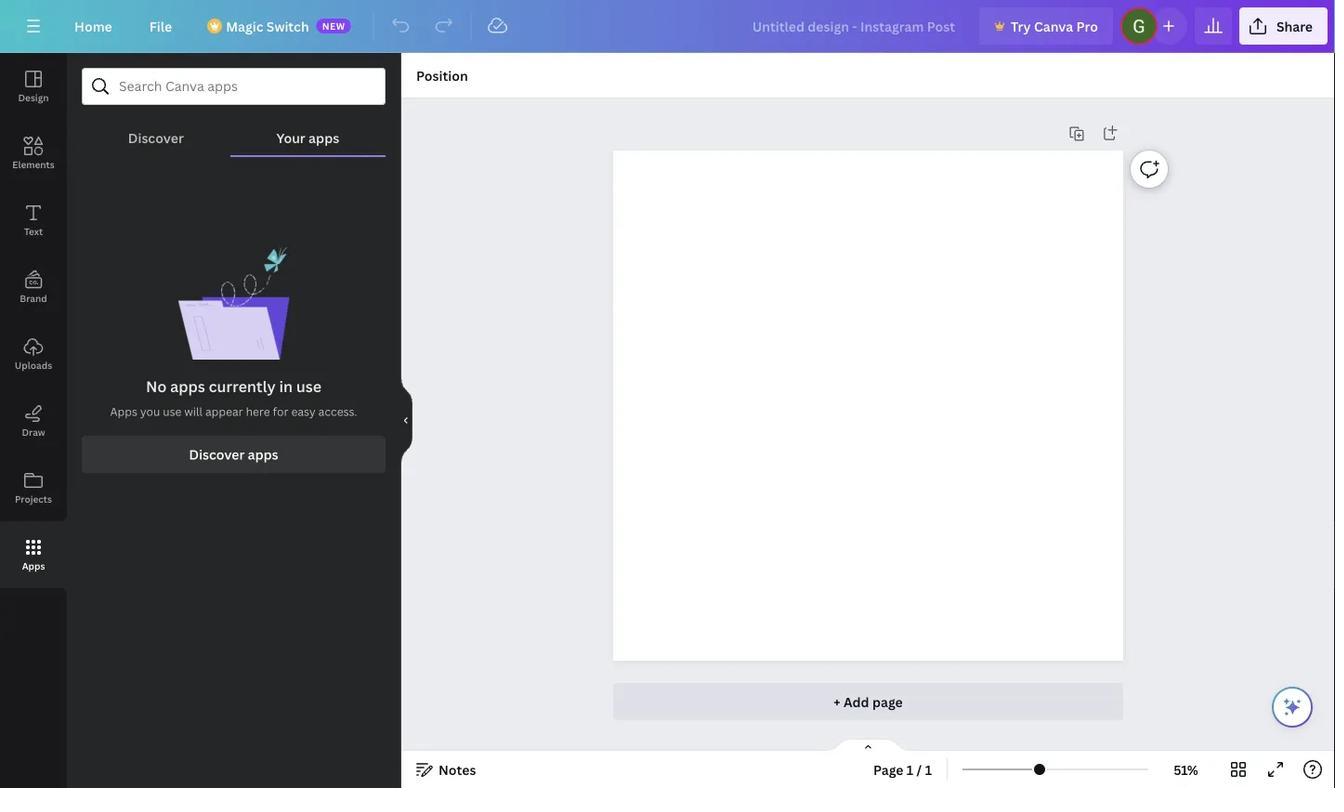 Task type: describe. For each thing, give the bounding box(es) containing it.
uploads
[[15, 359, 52, 371]]

currently
[[209, 377, 276, 396]]

easy
[[291, 404, 316, 419]]

uploads button
[[0, 321, 67, 388]]

discover for discover apps
[[189, 446, 245, 463]]

no apps currently in use apps you use will appear here for easy access.
[[110, 377, 357, 419]]

/
[[917, 761, 922, 778]]

file button
[[135, 7, 187, 45]]

apps button
[[0, 521, 67, 588]]

in
[[279, 377, 293, 396]]

file
[[149, 17, 172, 35]]

draw button
[[0, 388, 67, 455]]

your apps
[[277, 129, 339, 146]]

show pages image
[[824, 738, 913, 753]]

you
[[140, 404, 160, 419]]

access.
[[319, 404, 357, 419]]

+
[[834, 693, 841, 711]]

elements button
[[0, 120, 67, 187]]

new
[[322, 20, 346, 32]]

brand
[[20, 292, 47, 304]]

position button
[[409, 60, 476, 90]]

your
[[277, 129, 306, 146]]

apps for discover
[[248, 446, 278, 463]]

draw
[[22, 426, 45, 438]]

home link
[[59, 7, 127, 45]]

projects button
[[0, 455, 67, 521]]

try canva pro
[[1011, 17, 1099, 35]]

canva
[[1035, 17, 1074, 35]]

0 horizontal spatial use
[[163, 404, 182, 419]]

for
[[273, 404, 289, 419]]

51% button
[[1156, 755, 1217, 785]]

text button
[[0, 187, 67, 254]]

page 1 / 1
[[874, 761, 932, 778]]

page
[[874, 761, 904, 778]]

apps for no
[[170, 377, 205, 396]]

home
[[74, 17, 112, 35]]

empty folder image displayed when there are no installed apps image
[[178, 246, 290, 360]]

design button
[[0, 53, 67, 120]]

0 vertical spatial use
[[296, 377, 322, 396]]

page
[[873, 693, 903, 711]]

pro
[[1077, 17, 1099, 35]]

no
[[146, 377, 167, 396]]

share
[[1277, 17, 1313, 35]]

try canva pro button
[[980, 7, 1113, 45]]

switch
[[267, 17, 309, 35]]



Task type: vqa. For each thing, say whether or not it's contained in the screenshot.
Solid
no



Task type: locate. For each thing, give the bounding box(es) containing it.
discover for discover
[[128, 129, 184, 146]]

apps inside apps button
[[22, 560, 45, 572]]

1 1 from the left
[[907, 761, 914, 778]]

your apps button
[[230, 105, 386, 155]]

0 vertical spatial discover
[[128, 129, 184, 146]]

1 vertical spatial apps
[[170, 377, 205, 396]]

1 vertical spatial use
[[163, 404, 182, 419]]

1 vertical spatial discover
[[189, 446, 245, 463]]

design
[[18, 91, 49, 104]]

1 horizontal spatial apps
[[248, 446, 278, 463]]

apps
[[110, 404, 137, 419], [22, 560, 45, 572]]

apps up will
[[170, 377, 205, 396]]

discover
[[128, 129, 184, 146], [189, 446, 245, 463]]

+ add page button
[[613, 683, 1124, 720]]

apps inside button
[[248, 446, 278, 463]]

elements
[[12, 158, 55, 171]]

0 horizontal spatial discover
[[128, 129, 184, 146]]

position
[[416, 66, 468, 84]]

1 right /
[[925, 761, 932, 778]]

side panel tab list
[[0, 53, 67, 588]]

main menu bar
[[0, 0, 1336, 53]]

apps left the "you"
[[110, 404, 137, 419]]

1
[[907, 761, 914, 778], [925, 761, 932, 778]]

apps down here
[[248, 446, 278, 463]]

text
[[24, 225, 43, 237]]

1 horizontal spatial discover
[[189, 446, 245, 463]]

0 vertical spatial apps
[[309, 129, 339, 146]]

apps inside button
[[309, 129, 339, 146]]

2 1 from the left
[[925, 761, 932, 778]]

2 horizontal spatial apps
[[309, 129, 339, 146]]

+ add page
[[834, 693, 903, 711]]

will
[[184, 404, 203, 419]]

1 left /
[[907, 761, 914, 778]]

use left will
[[163, 404, 182, 419]]

share button
[[1240, 7, 1328, 45]]

discover inside discover button
[[128, 129, 184, 146]]

0 horizontal spatial apps
[[22, 560, 45, 572]]

1 horizontal spatial apps
[[110, 404, 137, 419]]

51%
[[1174, 761, 1199, 778]]

notes
[[439, 761, 476, 778]]

use
[[296, 377, 322, 396], [163, 404, 182, 419]]

projects
[[15, 493, 52, 505]]

notes button
[[409, 755, 484, 785]]

Design title text field
[[738, 7, 972, 45]]

apps right "your"
[[309, 129, 339, 146]]

apps
[[309, 129, 339, 146], [170, 377, 205, 396], [248, 446, 278, 463]]

0 vertical spatial apps
[[110, 404, 137, 419]]

1 vertical spatial apps
[[22, 560, 45, 572]]

appear
[[205, 404, 243, 419]]

magic switch
[[226, 17, 309, 35]]

add
[[844, 693, 870, 711]]

use right in
[[296, 377, 322, 396]]

1 horizontal spatial use
[[296, 377, 322, 396]]

magic
[[226, 17, 263, 35]]

apps down projects
[[22, 560, 45, 572]]

discover apps
[[189, 446, 278, 463]]

0 horizontal spatial apps
[[170, 377, 205, 396]]

discover apps button
[[82, 436, 386, 473]]

discover button
[[82, 105, 230, 155]]

hide image
[[401, 376, 413, 465]]

apps inside no apps currently in use apps you use will appear here for easy access.
[[170, 377, 205, 396]]

canva assistant image
[[1282, 696, 1304, 719]]

2 vertical spatial apps
[[248, 446, 278, 463]]

brand button
[[0, 254, 67, 321]]

try
[[1011, 17, 1031, 35]]

0 horizontal spatial 1
[[907, 761, 914, 778]]

apps inside no apps currently in use apps you use will appear here for easy access.
[[110, 404, 137, 419]]

1 horizontal spatial 1
[[925, 761, 932, 778]]

apps for your
[[309, 129, 339, 146]]

Search Canva apps search field
[[119, 69, 349, 104]]

here
[[246, 404, 270, 419]]

discover inside discover apps button
[[189, 446, 245, 463]]



